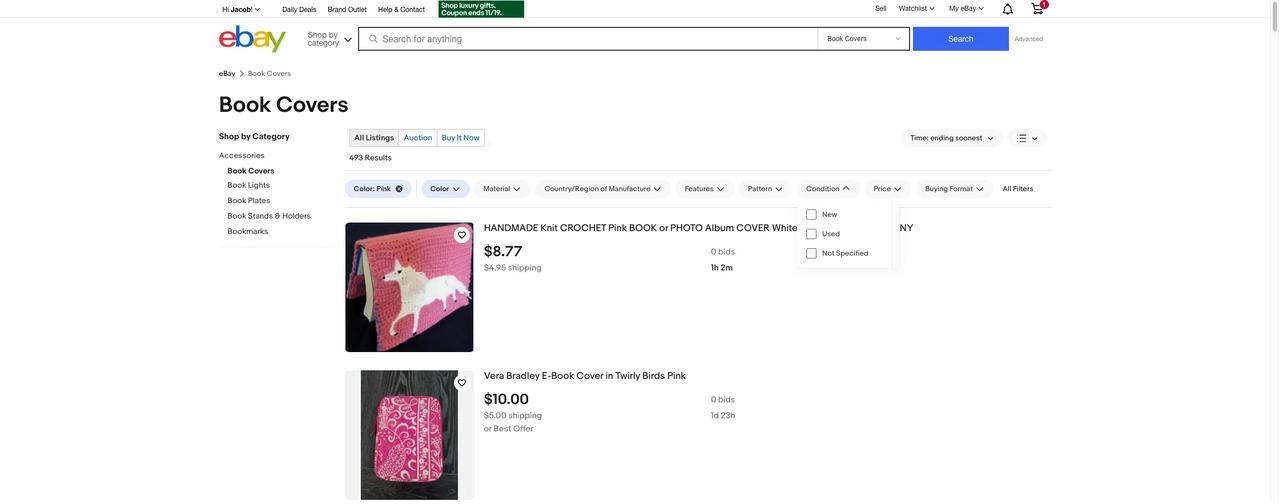 Task type: vqa. For each thing, say whether or not it's contained in the screenshot.
"CATEGORIES"
no



Task type: describe. For each thing, give the bounding box(es) containing it.
daily deals link
[[282, 4, 316, 17]]

buy it now
[[442, 133, 480, 143]]

book left the lights
[[228, 180, 246, 190]]

bradley
[[506, 371, 540, 382]]

all for all filters
[[1003, 184, 1011, 194]]

0 vertical spatial or
[[659, 223, 668, 234]]

my
[[949, 5, 959, 13]]

book plates link
[[228, 196, 336, 207]]

lights
[[248, 180, 270, 190]]

vera bradley e-book cover in twirly birds pink link
[[484, 371, 1052, 383]]

watchlist
[[899, 5, 927, 13]]

my ebay
[[949, 5, 976, 13]]

book up bookmarks
[[228, 211, 246, 221]]

auction
[[404, 133, 432, 143]]

493 results
[[349, 153, 392, 163]]

book lights link
[[228, 180, 336, 191]]

shipping for $8.77
[[508, 263, 542, 273]]

banner containing sell
[[219, 0, 1052, 55]]

watchlist link
[[893, 2, 940, 15]]

shop
[[219, 131, 239, 142]]

covers inside the accessories book covers book lights book plates book stands & holders bookmarks
[[248, 166, 274, 176]]

results
[[365, 153, 392, 163]]

daily deals
[[282, 6, 316, 14]]

twirly
[[616, 371, 640, 382]]

help
[[378, 6, 392, 14]]

book
[[629, 223, 657, 234]]

album
[[705, 223, 734, 234]]

outlet
[[348, 6, 367, 14]]

color: pink link
[[345, 180, 412, 198]]

shipping for $10.00
[[508, 410, 542, 421]]

help & contact link
[[378, 4, 425, 17]]

deals
[[299, 6, 316, 14]]

contact
[[401, 6, 425, 14]]

now
[[463, 133, 480, 143]]

$5.00
[[484, 410, 506, 421]]

& inside the accessories book covers book lights book plates book stands & holders bookmarks
[[275, 211, 281, 221]]

shop by category
[[219, 131, 290, 142]]

plates
[[248, 196, 270, 206]]

1 vertical spatial pink
[[608, 223, 627, 234]]

brand outlet link
[[328, 4, 367, 17]]

color: pink
[[354, 184, 391, 194]]

handmade knit crochet pink book or photo album cover white unicorn horse tiffany image
[[345, 223, 474, 352]]

0 vertical spatial covers
[[276, 92, 349, 119]]

birds
[[642, 371, 665, 382]]

used link
[[797, 224, 891, 244]]

vera bradley e-book cover in twirly birds pink
[[484, 371, 686, 382]]

condition
[[806, 184, 840, 194]]

new
[[822, 210, 837, 219]]

accessories book covers book lights book plates book stands & holders bookmarks
[[219, 151, 311, 236]]

sell
[[875, 4, 887, 12]]

all for all listings
[[354, 133, 364, 143]]

cover
[[576, 371, 603, 382]]

vera
[[484, 371, 504, 382]]

$10.00
[[484, 391, 529, 409]]

sell link
[[870, 4, 892, 12]]

buy it now link
[[437, 130, 484, 146]]

bids for $8.77
[[718, 247, 735, 257]]

e-
[[542, 371, 551, 382]]

tap to watch item - handmade knit crochet pink book or photo album cover white unicorn horse tiffany image
[[454, 227, 470, 243]]

account navigation
[[219, 0, 1052, 19]]

category
[[252, 131, 290, 142]]

bookmarks link
[[228, 227, 336, 238]]

buy
[[442, 133, 455, 143]]

none submit inside banner
[[913, 27, 1009, 51]]

bookmarks
[[228, 227, 268, 236]]

not specified link
[[797, 244, 891, 263]]

0 vertical spatial pink
[[377, 184, 391, 194]]

$8.77
[[484, 243, 522, 261]]

knit
[[541, 223, 558, 234]]

daily
[[282, 6, 297, 14]]

all listings link
[[350, 130, 399, 146]]

0 bids $5.00 shipping
[[484, 394, 735, 421]]

filters
[[1013, 184, 1033, 194]]

accessories
[[219, 151, 265, 160]]

stands
[[248, 211, 273, 221]]

or inside 1d 23h or best offer
[[484, 424, 492, 434]]



Task type: locate. For each thing, give the bounding box(es) containing it.
1 vertical spatial or
[[484, 424, 492, 434]]

help & contact
[[378, 6, 425, 14]]

banner
[[219, 0, 1052, 55]]

shipping up offer
[[508, 410, 542, 421]]

condition button
[[797, 180, 860, 198]]

bids inside 0 bids $4.95 shipping
[[718, 247, 735, 257]]

book stands & holders link
[[228, 211, 336, 222]]

color:
[[354, 184, 375, 194]]

& right help
[[394, 6, 399, 14]]

shipping
[[508, 263, 542, 273], [508, 410, 542, 421]]

pink right birds
[[667, 371, 686, 382]]

bids for $10.00
[[718, 394, 735, 405]]

1 horizontal spatial all
[[1003, 184, 1011, 194]]

brand outlet
[[328, 6, 367, 14]]

1 0 from the top
[[711, 247, 716, 257]]

0 up 1h
[[711, 247, 716, 257]]

1 vertical spatial 0
[[711, 394, 716, 405]]

all filters
[[1003, 184, 1033, 194]]

handmade knit crochet pink book or photo album cover white unicorn horse tiffany
[[484, 223, 914, 234]]

auction link
[[399, 130, 437, 146]]

0 vertical spatial &
[[394, 6, 399, 14]]

cover
[[736, 223, 770, 234]]

1d
[[711, 410, 719, 421]]

shipping inside 0 bids $4.95 shipping
[[508, 263, 542, 273]]

all
[[354, 133, 364, 143], [1003, 184, 1011, 194]]

0 horizontal spatial covers
[[248, 166, 274, 176]]

0 horizontal spatial or
[[484, 424, 492, 434]]

1 horizontal spatial &
[[394, 6, 399, 14]]

0 inside 0 bids $4.95 shipping
[[711, 247, 716, 257]]

0 vertical spatial bids
[[718, 247, 735, 257]]

your shopping cart contains 1 item image
[[1031, 3, 1044, 14]]

2 horizontal spatial pink
[[667, 371, 686, 382]]

book
[[219, 92, 271, 119], [228, 166, 246, 176], [228, 180, 246, 190], [228, 196, 246, 206], [228, 211, 246, 221], [551, 371, 574, 382]]

book up by
[[219, 92, 271, 119]]

bids inside 0 bids $5.00 shipping
[[718, 394, 735, 405]]

0 for $10.00
[[711, 394, 716, 405]]

0 vertical spatial ebay
[[961, 5, 976, 13]]

ebay inside account navigation
[[961, 5, 976, 13]]

all filters button
[[998, 180, 1038, 198]]

book inside "link"
[[551, 371, 574, 382]]

handmade
[[484, 223, 538, 234]]

bids up 23h
[[718, 394, 735, 405]]

bids up '2m' at right
[[718, 247, 735, 257]]

or left best
[[484, 424, 492, 434]]

pink
[[377, 184, 391, 194], [608, 223, 627, 234], [667, 371, 686, 382]]

photo
[[670, 223, 703, 234]]

listings
[[366, 133, 394, 143]]

0 horizontal spatial pink
[[377, 184, 391, 194]]

not specified
[[822, 249, 869, 258]]

crochet
[[560, 223, 606, 234]]

or
[[659, 223, 668, 234], [484, 424, 492, 434]]

advanced link
[[1009, 27, 1049, 50]]

brand
[[328, 6, 346, 14]]

book left cover
[[551, 371, 574, 382]]

2 0 from the top
[[711, 394, 716, 405]]

horse
[[847, 223, 874, 234]]

None submit
[[913, 27, 1009, 51]]

0 vertical spatial all
[[354, 133, 364, 143]]

0 inside 0 bids $5.00 shipping
[[711, 394, 716, 405]]

pink right color:
[[377, 184, 391, 194]]

all inside button
[[1003, 184, 1011, 194]]

& inside account navigation
[[394, 6, 399, 14]]

book left the plates
[[228, 196, 246, 206]]

not
[[822, 249, 835, 258]]

& down book plates 'link'
[[275, 211, 281, 221]]

2m
[[721, 263, 733, 273]]

offer
[[513, 424, 534, 434]]

1 horizontal spatial ebay
[[961, 5, 976, 13]]

holders
[[282, 211, 311, 221]]

&
[[394, 6, 399, 14], [275, 211, 281, 221]]

specified
[[836, 249, 869, 258]]

0 horizontal spatial ebay
[[219, 69, 235, 78]]

handmade knit crochet pink book or photo album cover white unicorn horse tiffany link
[[484, 223, 1052, 235]]

shipping down $8.77
[[508, 263, 542, 273]]

bids
[[718, 247, 735, 257], [718, 394, 735, 405]]

0 bids $4.95 shipping
[[484, 247, 735, 273]]

2 vertical spatial pink
[[667, 371, 686, 382]]

book down accessories in the left of the page
[[228, 166, 246, 176]]

all inside "link"
[[354, 133, 364, 143]]

accessories link
[[219, 151, 328, 162]]

in
[[606, 371, 613, 382]]

1h 2m
[[711, 263, 733, 273]]

1 horizontal spatial or
[[659, 223, 668, 234]]

shipping inside 0 bids $5.00 shipping
[[508, 410, 542, 421]]

new link
[[797, 205, 891, 224]]

pink left book
[[608, 223, 627, 234]]

1 horizontal spatial pink
[[608, 223, 627, 234]]

2 bids from the top
[[718, 394, 735, 405]]

0 horizontal spatial &
[[275, 211, 281, 221]]

tap to watch item - vera bradley e-book cover in twirly birds pink image
[[454, 375, 470, 391]]

it
[[457, 133, 462, 143]]

covers up category
[[276, 92, 349, 119]]

1 vertical spatial all
[[1003, 184, 1011, 194]]

1 horizontal spatial covers
[[276, 92, 349, 119]]

1 vertical spatial &
[[275, 211, 281, 221]]

1h
[[711, 263, 719, 273]]

tiffany
[[876, 223, 914, 234]]

all up the 493
[[354, 133, 364, 143]]

unicorn
[[800, 223, 845, 234]]

all listings
[[354, 133, 394, 143]]

1 bids from the top
[[718, 247, 735, 257]]

1 vertical spatial ebay
[[219, 69, 235, 78]]

book covers
[[219, 92, 349, 119]]

ebay
[[961, 5, 976, 13], [219, 69, 235, 78]]

used
[[822, 230, 840, 239]]

493
[[349, 153, 363, 163]]

0 vertical spatial 0
[[711, 247, 716, 257]]

1d 23h or best offer
[[484, 410, 735, 434]]

$4.95
[[484, 263, 506, 273]]

0 for $8.77
[[711, 247, 716, 257]]

by
[[241, 131, 250, 142]]

0 vertical spatial shipping
[[508, 263, 542, 273]]

or right book
[[659, 223, 668, 234]]

get the coupon image
[[439, 1, 524, 18]]

covers up the lights
[[248, 166, 274, 176]]

0
[[711, 247, 716, 257], [711, 394, 716, 405]]

pink inside "link"
[[667, 371, 686, 382]]

white
[[772, 223, 798, 234]]

best
[[494, 424, 511, 434]]

0 horizontal spatial all
[[354, 133, 364, 143]]

1 vertical spatial covers
[[248, 166, 274, 176]]

ebay link
[[219, 69, 235, 78]]

vera bradley e-book cover in twirly birds pink image
[[361, 371, 458, 500]]

advanced
[[1015, 35, 1043, 42]]

all left filters
[[1003, 184, 1011, 194]]

covers
[[276, 92, 349, 119], [248, 166, 274, 176]]

0 up 1d
[[711, 394, 716, 405]]

1 vertical spatial shipping
[[508, 410, 542, 421]]

my ebay link
[[943, 2, 989, 15]]

1 vertical spatial bids
[[718, 394, 735, 405]]



